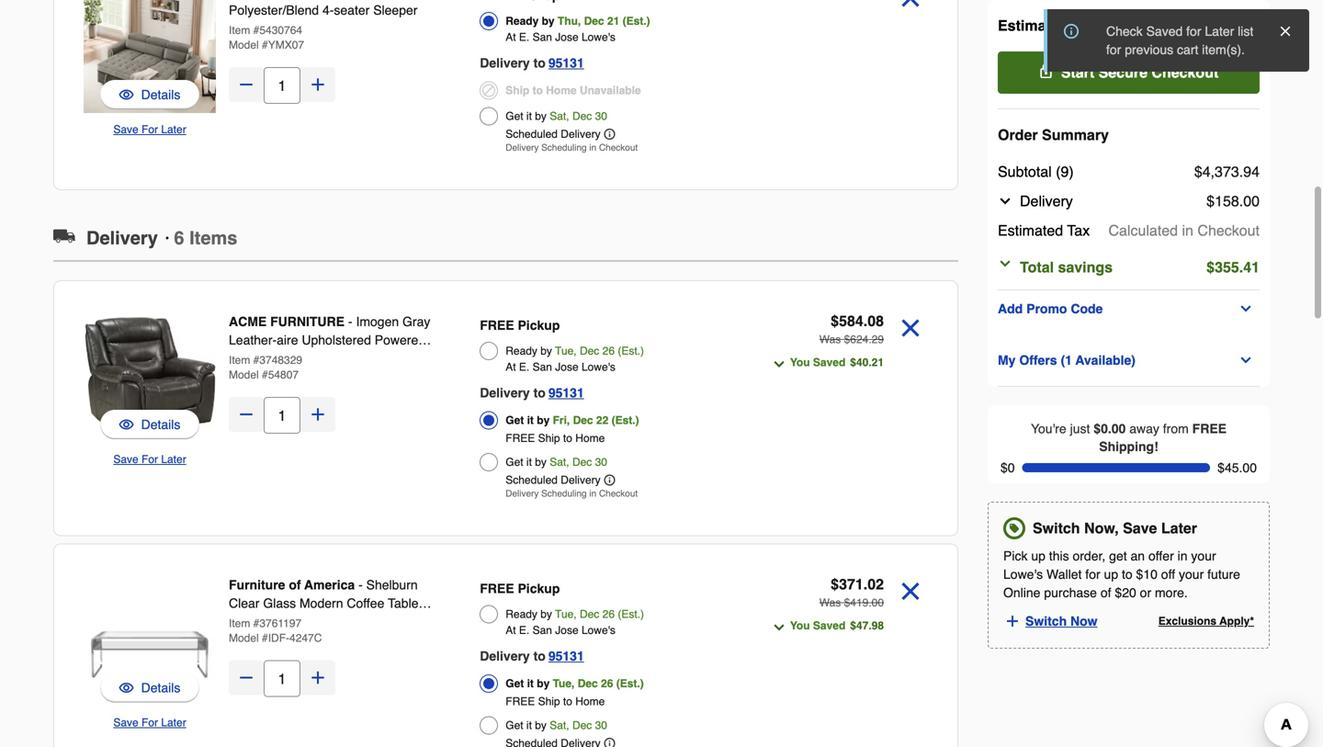 Task type: vqa. For each thing, say whether or not it's contained in the screenshot.
0
no



Task type: describe. For each thing, give the bounding box(es) containing it.
$ 355 . 41
[[1207, 259, 1260, 276]]

add promo code
[[998, 301, 1103, 316]]

98
[[872, 619, 884, 632]]

list
[[1238, 24, 1254, 39]]

total savings
[[1020, 259, 1113, 276]]

(1
[[1061, 353, 1072, 368]]

add
[[998, 301, 1023, 316]]

95131 button for 584
[[548, 382, 584, 404]]

free shipping!
[[1099, 421, 1227, 454]]

option group for 584
[[480, 312, 735, 504]]

1 get it by sat, dec 30 from the top
[[506, 110, 607, 123]]

stepper number input field with increment and decrement buttons number field for 371
[[264, 660, 301, 697]]

95131 for 584
[[548, 386, 584, 400]]

info image for ready by thu, dec 21 (est.)
[[604, 129, 615, 140]]

to right block icon in the top left of the page
[[533, 84, 543, 97]]

at e. san jose lowe's for 371
[[506, 624, 616, 637]]

free pickup for 371
[[480, 581, 560, 596]]

$20
[[1115, 586, 1137, 600]]

lowe's for item #3748329 model #54807
[[582, 361, 616, 374]]

item #3748329 model #54807
[[229, 354, 302, 381]]

glass
[[263, 596, 296, 611]]

previous
[[1125, 42, 1174, 57]]

6 items
[[174, 227, 237, 249]]

1 horizontal spatial 21
[[872, 356, 884, 369]]

wallet
[[1047, 567, 1082, 582]]

1 delivery to 95131 from the top
[[480, 56, 584, 70]]

calculated in checkout
[[1109, 222, 1260, 239]]

in down 22
[[589, 488, 597, 499]]

(est.) for item #5430764 model #ymx07
[[623, 15, 650, 28]]

$ right just
[[1094, 421, 1101, 436]]

to up ship to home unavailable
[[534, 56, 546, 70]]

lowe's inside pick up this order, get an offer in your lowe's wallet for up to $10 off your future online purchase of $20 or more.
[[1004, 567, 1043, 582]]

0 vertical spatial total
[[1072, 17, 1106, 34]]

1 jose from the top
[[555, 31, 579, 44]]

imogen
[[356, 314, 399, 329]]

419
[[850, 596, 869, 609]]

get it by tue, dec 26 (est.)
[[506, 677, 644, 690]]

now,
[[1084, 520, 1119, 537]]

furniture
[[229, 578, 285, 592]]

1 save for later from the top
[[113, 123, 186, 136]]

checkout down 158
[[1198, 222, 1260, 239]]

home for 584
[[576, 432, 605, 445]]

home for 371
[[576, 695, 605, 708]]

plus image for 3rd "stepper number input field with increment and decrement buttons" "number field" from the bottom
[[309, 75, 327, 94]]

pickup for 584
[[518, 318, 560, 333]]

584
[[839, 312, 864, 329]]

option group for 371
[[480, 576, 735, 747]]

subtotal
[[998, 163, 1052, 180]]

get it by sat, dec 30 for 584
[[506, 456, 607, 469]]

shelburn clear glass modern coffee table with storage image
[[84, 574, 216, 706]]

just
[[1070, 421, 1090, 436]]

0 vertical spatial home
[[546, 84, 577, 97]]

in right "calculated"
[[1182, 222, 1194, 239]]

of inside pick up this order, get an offer in your lowe's wallet for up to $10 off your future online purchase of $20 or more.
[[1101, 586, 1112, 600]]

reclining
[[229, 351, 282, 366]]

1 30 from the top
[[595, 110, 607, 123]]

ready by tue, dec 26 (est.) for 584
[[506, 345, 644, 357]]

savings
[[1058, 259, 1113, 276]]

2 horizontal spatial for
[[1187, 24, 1202, 39]]

.00 inside $ 371 . 02 was $ 419 .00
[[869, 596, 884, 609]]

$ 584 . 08 was $ 624 . 29
[[819, 312, 884, 346]]

saved for 02
[[813, 619, 846, 632]]

was for 371
[[819, 596, 841, 609]]

$ down 371
[[844, 596, 850, 609]]

info image
[[604, 738, 615, 747]]

my offers (1 available) link
[[998, 349, 1260, 371]]

1 horizontal spatial -
[[358, 578, 363, 592]]

item for 584
[[229, 354, 250, 367]]

0 vertical spatial your
[[1191, 549, 1216, 564]]

later for item #5430764 model #ymx07
[[161, 123, 186, 136]]

scheduled delivery for ship to home unavailable
[[506, 128, 601, 141]]

estimated total
[[998, 17, 1106, 34]]

0 vertical spatial info image
[[1064, 24, 1079, 39]]

you're
[[1031, 421, 1067, 436]]

$10
[[1136, 567, 1158, 582]]

$ down 624
[[850, 356, 856, 369]]

scheduling for free
[[541, 488, 587, 499]]

$ left 41
[[1207, 259, 1215, 276]]

1 minus image from the top
[[237, 75, 255, 94]]

item #5430764 model #ymx07
[[229, 24, 304, 51]]

with
[[229, 614, 252, 629]]

later for item #3761197 model #idf-4247c
[[161, 716, 186, 729]]

4 get from the top
[[506, 677, 524, 690]]

minus image
[[237, 669, 255, 687]]

from
[[1163, 421, 1189, 436]]

. up 624
[[864, 312, 868, 329]]

online
[[1004, 586, 1041, 600]]

. down the 29
[[869, 356, 872, 369]]

1 san from the top
[[533, 31, 552, 44]]

371
[[839, 576, 864, 593]]

switch now
[[1026, 614, 1098, 629]]

30 for 584
[[595, 456, 607, 469]]

get it by fri, dec 22 (est.)
[[506, 414, 639, 427]]

upholstered
[[302, 333, 371, 347]]

check
[[1106, 24, 1143, 39]]

4,531
[[1203, 17, 1239, 34]]

switch for switch now
[[1026, 614, 1067, 629]]

1 horizontal spatial .00
[[1239, 193, 1260, 210]]

ready for 584
[[506, 345, 538, 357]]

truck filled image
[[53, 225, 75, 247]]

#3761197
[[253, 617, 302, 630]]

in down 'unavailable'
[[589, 142, 597, 153]]

40
[[856, 356, 869, 369]]

$ 4,373 . 94
[[1195, 163, 1260, 180]]

$ up cart
[[1195, 17, 1203, 34]]

4,373
[[1203, 163, 1239, 180]]

1 remove item image from the top
[[895, 0, 926, 14]]

get for item #5430764 model #ymx07
[[506, 110, 523, 123]]

aire
[[277, 333, 298, 347]]

e. for 371
[[519, 624, 530, 637]]

order,
[[1073, 549, 1106, 564]]

more.
[[1155, 586, 1188, 600]]

america
[[304, 578, 355, 592]]

fri,
[[553, 414, 570, 427]]

tag filled image
[[1006, 520, 1023, 537]]

to up the get it by fri, dec 22 (est.)
[[534, 386, 546, 400]]

it for item #3748329 model #54807
[[526, 456, 532, 469]]

recliner
[[285, 351, 333, 366]]

1 at from the top
[[506, 31, 516, 44]]

details for 584
[[141, 417, 180, 432]]

. up item(s).
[[1239, 17, 1244, 34]]

gray
[[403, 314, 430, 329]]

jose for 371
[[555, 624, 579, 637]]

san for 371
[[533, 624, 552, 637]]

you're just $ 0.00
[[1031, 421, 1126, 436]]

(est.) for item #3748329 model #54807
[[618, 345, 644, 357]]

model for 584
[[229, 369, 259, 381]]

save up an
[[1123, 520, 1157, 537]]

$ down 4,373
[[1207, 193, 1215, 210]]

imogen gray leather-aire upholstered powered reclining recliner
[[229, 314, 430, 366]]

22
[[596, 414, 609, 427]]

promo
[[1027, 301, 1067, 316]]

96.46-in casual brown polyester/blend 4-seater sleeper image
[[84, 0, 216, 113]]

ship for 371
[[538, 695, 560, 708]]

model inside item #5430764 model #ymx07
[[229, 39, 259, 51]]

get it by sat, dec 30 for 371
[[506, 719, 607, 732]]

47
[[856, 619, 869, 632]]

41
[[1244, 259, 1260, 276]]

. down $ 158 .00
[[1239, 259, 1244, 276]]

saved inside the check saved for later list for previous cart item(s).
[[1147, 24, 1183, 39]]

1 stepper number input field with increment and decrement buttons number field from the top
[[264, 67, 301, 104]]

san for 584
[[533, 361, 552, 374]]

1 vertical spatial up
[[1104, 567, 1119, 582]]

start secure checkout
[[1061, 64, 1219, 81]]

chevron down image
[[998, 256, 1013, 271]]

delivery to 95131 for 584
[[480, 386, 584, 400]]

details for 371
[[141, 681, 180, 695]]

future
[[1208, 567, 1241, 582]]

now
[[1071, 614, 1098, 629]]

summary
[[1042, 126, 1109, 143]]

item inside item #5430764 model #ymx07
[[229, 24, 250, 37]]

158
[[1215, 193, 1239, 210]]

tue, for 584
[[555, 345, 577, 357]]

clear
[[229, 596, 260, 611]]

95131 for 371
[[548, 649, 584, 664]]

secure
[[1099, 64, 1148, 81]]

shipping!
[[1099, 439, 1159, 454]]

2 vertical spatial 26
[[601, 677, 613, 690]]

0 horizontal spatial total
[[1020, 259, 1054, 276]]

secure image
[[1039, 63, 1054, 78]]

2 vertical spatial tue,
[[553, 677, 575, 690]]

$ left the 02 at the bottom of the page
[[831, 576, 839, 593]]

furniture of america -
[[229, 578, 366, 592]]

check saved for later list for previous cart item(s).
[[1106, 24, 1254, 57]]

1 vertical spatial for
[[1106, 42, 1121, 57]]

355
[[1215, 259, 1239, 276]]

1 quickview image from the top
[[119, 85, 134, 104]]

$ 158 .00
[[1207, 193, 1260, 210]]

0 vertical spatial -
[[348, 314, 352, 329]]

pick up this order, get an offer in your lowe's wallet for up to $10 off your future online purchase of $20 or more.
[[1004, 549, 1241, 600]]

switch now button
[[1004, 609, 1114, 633]]

(9)
[[1056, 163, 1074, 180]]

. up $ 158 .00
[[1239, 163, 1244, 180]]

624
[[850, 333, 869, 346]]

off
[[1161, 567, 1176, 582]]



Task type: locate. For each thing, give the bounding box(es) containing it.
0 vertical spatial saved
[[1147, 24, 1183, 39]]

info image up start
[[1064, 24, 1079, 39]]

pickup for 371
[[518, 581, 560, 596]]

95131 button up get it by tue, dec 26 (est.)
[[548, 645, 584, 667]]

ready by tue, dec 26 (est.) for 371
[[506, 608, 644, 621]]

2 get from the top
[[506, 414, 524, 427]]

$0
[[1001, 461, 1015, 475]]

1 horizontal spatial total
[[1072, 17, 1106, 34]]

delivery scheduling in checkout down the get it by fri, dec 22 (est.)
[[506, 488, 638, 499]]

was inside $ 371 . 02 was $ 419 .00
[[819, 596, 841, 609]]

1 scheduling from the top
[[541, 142, 587, 153]]

26 for 371
[[603, 608, 615, 621]]

1 vertical spatial saved
[[813, 356, 846, 369]]

2 save for later from the top
[[113, 453, 186, 466]]

free ship to home for 584
[[506, 432, 605, 445]]

1 vertical spatial scheduled delivery
[[506, 474, 601, 487]]

0 vertical spatial scheduling
[[541, 142, 587, 153]]

save for later down "96.46-in casual brown polyester/blend 4-seater sleeper" image
[[113, 123, 186, 136]]

1 details from the top
[[141, 87, 180, 102]]

26 up get it by tue, dec 26 (est.)
[[603, 608, 615, 621]]

. inside $ 371 . 02 was $ 419 .00
[[864, 576, 868, 593]]

(est.) for item #3761197 model #idf-4247c
[[618, 608, 644, 621]]

1 vertical spatial ready by tue, dec 26 (est.)
[[506, 608, 644, 621]]

1 95131 button from the top
[[548, 52, 584, 74]]

2 vertical spatial 30
[[595, 719, 607, 732]]

1 vertical spatial save for later
[[113, 453, 186, 466]]

0 vertical spatial was
[[819, 333, 841, 346]]

at for 584
[[506, 361, 516, 374]]

item(s).
[[1202, 42, 1245, 57]]

plus image inside "switch now" button
[[1004, 613, 1021, 630]]

scheduled for ship to home unavailable
[[506, 128, 558, 141]]

$ 4,531 . 94
[[1195, 17, 1260, 34]]

1 vertical spatial minus image
[[237, 405, 255, 424]]

1 vertical spatial estimated
[[998, 222, 1063, 239]]

jose up get it by tue, dec 26 (est.)
[[555, 624, 579, 637]]

1 was from the top
[[819, 333, 841, 346]]

switch up this
[[1033, 520, 1080, 537]]

estimated tax
[[998, 222, 1090, 239]]

item down leather-
[[229, 354, 250, 367]]

estimated up secure icon
[[998, 17, 1068, 34]]

.00 down the $ 4,373 . 94
[[1239, 193, 1260, 210]]

e. down ready by thu, dec 21 (est.)
[[519, 31, 530, 44]]

checkout inside button
[[1152, 64, 1219, 81]]

. down 419
[[869, 619, 872, 632]]

info image
[[1064, 24, 1079, 39], [604, 129, 615, 140], [604, 475, 615, 486]]

1 sat, from the top
[[550, 110, 569, 123]]

3 delivery to 95131 from the top
[[480, 649, 584, 664]]

1 vertical spatial tue,
[[555, 608, 577, 621]]

1 for from the top
[[142, 123, 158, 136]]

at e. san jose lowe's for 584
[[506, 361, 616, 374]]

0 vertical spatial estimated
[[998, 17, 1068, 34]]

free inside free shipping!
[[1193, 421, 1227, 436]]

info image down 22
[[604, 475, 615, 486]]

sat, down "fri," at the bottom of page
[[550, 456, 569, 469]]

or
[[1140, 586, 1152, 600]]

2 vertical spatial quickview image
[[119, 679, 134, 697]]

1 vertical spatial you
[[790, 619, 810, 632]]

chevron down image inside the add promo code link
[[1239, 301, 1254, 316]]

0 vertical spatial for
[[1187, 24, 1202, 39]]

2 vertical spatial for
[[1086, 567, 1101, 582]]

$45.00
[[1218, 461, 1257, 475]]

save down shelburn clear glass modern coffee table with storage image
[[113, 716, 138, 729]]

2 for from the top
[[142, 453, 158, 466]]

26 for 584
[[603, 345, 615, 357]]

in inside pick up this order, get an offer in your lowe's wallet for up to $10 off your future online purchase of $20 or more.
[[1178, 549, 1188, 564]]

3 save for later from the top
[[113, 716, 186, 729]]

remove item image
[[895, 0, 926, 14], [895, 576, 926, 607]]

of
[[289, 578, 301, 592], [1101, 586, 1112, 600]]

saved
[[1147, 24, 1183, 39], [813, 356, 846, 369], [813, 619, 846, 632]]

3 stepper number input field with increment and decrement buttons number field from the top
[[264, 660, 301, 697]]

exclusions
[[1159, 615, 1217, 628]]

ready by tue, dec 26 (est.)
[[506, 345, 644, 357], [506, 608, 644, 621]]

later up offer
[[1162, 520, 1197, 537]]

2 vertical spatial 95131 button
[[548, 645, 584, 667]]

pickup
[[518, 318, 560, 333], [518, 581, 560, 596]]

you left 40 on the top of page
[[790, 356, 810, 369]]

3 item from the top
[[229, 617, 250, 630]]

2 vertical spatial info image
[[604, 475, 615, 486]]

1 vertical spatial get it by sat, dec 30
[[506, 456, 607, 469]]

94
[[1244, 17, 1260, 34], [1244, 163, 1260, 180]]

0 vertical spatial free pickup
[[480, 318, 560, 333]]

1 vertical spatial free pickup
[[480, 581, 560, 596]]

2 scheduled delivery from the top
[[506, 474, 601, 487]]

1 free ship to home from the top
[[506, 432, 605, 445]]

jose for 584
[[555, 361, 579, 374]]

0 vertical spatial 30
[[595, 110, 607, 123]]

- up upholstered
[[348, 314, 352, 329]]

1 vertical spatial at e. san jose lowe's
[[506, 361, 616, 374]]

1 vertical spatial model
[[229, 369, 259, 381]]

save for item #3748329 model #54807
[[113, 453, 138, 466]]

2 vertical spatial san
[[533, 624, 552, 637]]

0 vertical spatial 94
[[1244, 17, 1260, 34]]

for for 584
[[142, 453, 158, 466]]

your
[[1191, 549, 1216, 564], [1179, 567, 1204, 582]]

plus image for "stepper number input field with increment and decrement buttons" "number field" related to 371
[[309, 669, 327, 687]]

2 vertical spatial e.
[[519, 624, 530, 637]]

3 get it by sat, dec 30 from the top
[[506, 719, 607, 732]]

it for item #5430764 model #ymx07
[[526, 110, 532, 123]]

2 94 from the top
[[1244, 163, 1260, 180]]

to up get it by tue, dec 26 (est.)
[[534, 649, 546, 664]]

94 for $ 4,373 . 94
[[1244, 163, 1260, 180]]

. up 419
[[864, 576, 868, 593]]

was up "you saved $ 40 . 21"
[[819, 333, 841, 346]]

was for 584
[[819, 333, 841, 346]]

1 vertical spatial remove item image
[[895, 576, 926, 607]]

offer
[[1149, 549, 1174, 564]]

94 for $ 4,531 . 94
[[1244, 17, 1260, 34]]

model
[[229, 39, 259, 51], [229, 369, 259, 381], [229, 632, 259, 645]]

0 vertical spatial delivery to 95131
[[480, 56, 584, 70]]

0 vertical spatial 26
[[603, 345, 615, 357]]

26
[[603, 345, 615, 357], [603, 608, 615, 621], [601, 677, 613, 690]]

5 get from the top
[[506, 719, 523, 732]]

coffee
[[347, 596, 384, 611]]

you saved $ 40 . 21
[[790, 356, 884, 369]]

table
[[388, 596, 419, 611]]

1 ready from the top
[[506, 15, 539, 28]]

1 vertical spatial home
[[576, 432, 605, 445]]

0 vertical spatial details
[[141, 87, 180, 102]]

code
[[1071, 301, 1103, 316]]

4247c
[[289, 632, 322, 645]]

by
[[542, 15, 555, 28], [535, 110, 547, 123], [541, 345, 552, 357], [537, 414, 550, 427], [535, 456, 547, 469], [541, 608, 552, 621], [537, 677, 550, 690], [535, 719, 547, 732]]

2 sat, from the top
[[550, 456, 569, 469]]

switch down online
[[1026, 614, 1067, 629]]

item inside the item #3748329 model #54807
[[229, 354, 250, 367]]

ready by tue, dec 26 (est.) up the get it by fri, dec 22 (est.)
[[506, 345, 644, 357]]

lowe's up 22
[[582, 361, 616, 374]]

95131 up get it by tue, dec 26 (est.)
[[548, 649, 584, 664]]

bullet image
[[165, 236, 169, 240]]

2 remove item image from the top
[[895, 576, 926, 607]]

ready up the get it by fri, dec 22 (est.)
[[506, 345, 538, 357]]

save down "96.46-in casual brown polyester/blend 4-seater sleeper" image
[[113, 123, 138, 136]]

2 30 from the top
[[595, 456, 607, 469]]

later up item(s).
[[1205, 24, 1234, 39]]

e. for 584
[[519, 361, 530, 374]]

30 down 22
[[595, 456, 607, 469]]

$ down 584
[[844, 333, 850, 346]]

0 vertical spatial free ship to home
[[506, 432, 605, 445]]

san down ready by thu, dec 21 (est.)
[[533, 31, 552, 44]]

sat, down ship to home unavailable
[[550, 110, 569, 123]]

save for item #5430764 model #ymx07
[[113, 123, 138, 136]]

ready
[[506, 15, 539, 28], [506, 345, 538, 357], [506, 608, 538, 621]]

for up cart
[[1187, 24, 1202, 39]]

2 vertical spatial ready
[[506, 608, 538, 621]]

0 vertical spatial scheduled
[[506, 128, 558, 141]]

apply*
[[1220, 615, 1254, 628]]

for inside pick up this order, get an offer in your lowe's wallet for up to $10 off your future online purchase of $20 or more.
[[1086, 567, 1101, 582]]

0 vertical spatial 21
[[607, 15, 620, 28]]

3 save for later button from the top
[[113, 714, 186, 732]]

3 30 from the top
[[595, 719, 607, 732]]

quickview image for 371
[[119, 679, 134, 697]]

1 option group from the top
[[480, 0, 735, 158]]

for for 371
[[142, 716, 158, 729]]

home
[[546, 84, 577, 97], [576, 432, 605, 445], [576, 695, 605, 708]]

-
[[348, 314, 352, 329], [358, 578, 363, 592]]

saved left 40 on the top of page
[[813, 356, 846, 369]]

estimated for estimated total
[[998, 17, 1068, 34]]

1 vertical spatial 30
[[595, 456, 607, 469]]

furniture
[[270, 314, 345, 329]]

$ down 419
[[850, 619, 856, 632]]

95131 up "fri," at the bottom of page
[[548, 386, 584, 400]]

switch for switch now, save later
[[1033, 520, 1080, 537]]

you for 371
[[790, 619, 810, 632]]

1 95131 from the top
[[548, 56, 584, 70]]

1 vertical spatial free ship to home
[[506, 695, 605, 708]]

sat, for 371
[[550, 719, 569, 732]]

0 vertical spatial pickup
[[518, 318, 560, 333]]

1 e. from the top
[[519, 31, 530, 44]]

2 free ship to home from the top
[[506, 695, 605, 708]]

add promo code link
[[998, 298, 1260, 320]]

08
[[868, 312, 884, 329]]

storage
[[255, 614, 300, 629]]

0 vertical spatial you
[[790, 356, 810, 369]]

scheduled for free
[[506, 474, 558, 487]]

0 horizontal spatial for
[[1086, 567, 1101, 582]]

saved up previous on the right of the page
[[1147, 24, 1183, 39]]

2 estimated from the top
[[998, 222, 1063, 239]]

save for later button for 584
[[113, 450, 186, 469]]

acme furniture -
[[229, 314, 356, 329]]

free ship to home for 371
[[506, 695, 605, 708]]

1 vertical spatial delivery scheduling in checkout
[[506, 488, 638, 499]]

e. up the get it by fri, dec 22 (est.)
[[519, 361, 530, 374]]

ship for 584
[[538, 432, 560, 445]]

at up get it by tue, dec 26 (est.)
[[506, 624, 516, 637]]

1 94 from the top
[[1244, 17, 1260, 34]]

3 95131 button from the top
[[548, 645, 584, 667]]

2 vertical spatial details
[[141, 681, 180, 695]]

1 horizontal spatial for
[[1106, 42, 1121, 57]]

2 delivery to 95131 from the top
[[480, 386, 584, 400]]

3 jose from the top
[[555, 624, 579, 637]]

1 vertical spatial 94
[[1244, 163, 1260, 180]]

sat, for 584
[[550, 456, 569, 469]]

$ up calculated in checkout
[[1195, 163, 1203, 180]]

1 delivery scheduling in checkout from the top
[[506, 142, 638, 153]]

1 vertical spatial item
[[229, 354, 250, 367]]

2 san from the top
[[533, 361, 552, 374]]

get for item #3748329 model #54807
[[506, 456, 523, 469]]

1 vertical spatial delivery to 95131
[[480, 386, 584, 400]]

30 down 'unavailable'
[[595, 110, 607, 123]]

order summary
[[998, 126, 1109, 143]]

save for later down shelburn clear glass modern coffee table with storage image
[[113, 716, 186, 729]]

2 e. from the top
[[519, 361, 530, 374]]

ship to home unavailable
[[506, 84, 641, 97]]

item inside 'item #3761197 model #idf-4247c'
[[229, 617, 250, 630]]

for down imogen gray leather-aire upholstered powered reclining recliner image
[[142, 453, 158, 466]]

sat, down get it by tue, dec 26 (est.)
[[550, 719, 569, 732]]

$ left 08
[[831, 312, 839, 329]]

3 for from the top
[[142, 716, 158, 729]]

2 at e. san jose lowe's from the top
[[506, 361, 616, 374]]

95131 button for 371
[[548, 645, 584, 667]]

to down get it by tue, dec 26 (est.)
[[563, 695, 572, 708]]

dec
[[584, 15, 604, 28], [572, 110, 592, 123], [580, 345, 599, 357], [573, 414, 593, 427], [572, 456, 592, 469], [580, 608, 599, 621], [578, 677, 598, 690], [572, 719, 592, 732]]

3 quickview image from the top
[[119, 679, 134, 697]]

your right off at the bottom of the page
[[1179, 567, 1204, 582]]

my offers (1 available)
[[998, 353, 1136, 368]]

2 vertical spatial saved
[[813, 619, 846, 632]]

0 vertical spatial ready
[[506, 15, 539, 28]]

at e. san jose lowe's up "fri," at the bottom of page
[[506, 361, 616, 374]]

#54807
[[262, 369, 299, 381]]

checkout down 22
[[599, 488, 638, 499]]

0 horizontal spatial -
[[348, 314, 352, 329]]

free pickup for 584
[[480, 318, 560, 333]]

1 get from the top
[[506, 110, 523, 123]]

3 at e. san jose lowe's from the top
[[506, 624, 616, 637]]

tue, for 371
[[555, 608, 577, 621]]

0 vertical spatial ship
[[506, 84, 530, 97]]

stepper number input field with increment and decrement buttons number field down #54807
[[264, 397, 301, 434]]

0 vertical spatial switch
[[1033, 520, 1080, 537]]

1 vertical spatial your
[[1179, 567, 1204, 582]]

delivery to 95131
[[480, 56, 584, 70], [480, 386, 584, 400], [480, 649, 584, 664]]

for
[[142, 123, 158, 136], [142, 453, 158, 466], [142, 716, 158, 729]]

. down 08
[[869, 333, 872, 346]]

0 horizontal spatial .00
[[869, 596, 884, 609]]

model inside 'item #3761197 model #idf-4247c'
[[229, 632, 259, 645]]

chevron down image inside the my offers (1 available) link
[[1239, 353, 1254, 368]]

1 vertical spatial at
[[506, 361, 516, 374]]

1 vertical spatial jose
[[555, 361, 579, 374]]

at e. san jose lowe's up get it by tue, dec 26 (est.)
[[506, 624, 616, 637]]

delivery scheduling in checkout for free
[[506, 488, 638, 499]]

model for 371
[[229, 632, 259, 645]]

scheduling for ship to home unavailable
[[541, 142, 587, 153]]

6
[[174, 227, 184, 249]]

2 you from the top
[[790, 619, 810, 632]]

acme
[[229, 314, 267, 329]]

save for later for 371
[[113, 716, 186, 729]]

1 vertical spatial pickup
[[518, 581, 560, 596]]

leather-
[[229, 333, 277, 347]]

0 vertical spatial e.
[[519, 31, 530, 44]]

away
[[1130, 421, 1160, 436]]

2 item from the top
[[229, 354, 250, 367]]

in right offer
[[1178, 549, 1188, 564]]

1 at e. san jose lowe's from the top
[[506, 31, 616, 44]]

later for item #3748329 model #54807
[[161, 453, 186, 466]]

1 vertical spatial 95131
[[548, 386, 584, 400]]

1 vertical spatial ship
[[538, 432, 560, 445]]

3 model from the top
[[229, 632, 259, 645]]

1 vertical spatial switch
[[1026, 614, 1067, 629]]

stepper number input field with increment and decrement buttons number field for 584
[[264, 397, 301, 434]]

3 at from the top
[[506, 624, 516, 637]]

for down "96.46-in casual brown polyester/blend 4-seater sleeper" image
[[142, 123, 158, 136]]

item left the #5430764
[[229, 24, 250, 37]]

2 vertical spatial ship
[[538, 695, 560, 708]]

model down the #5430764
[[229, 39, 259, 51]]

95131 button
[[548, 52, 584, 74], [548, 382, 584, 404], [548, 645, 584, 667]]

to down the get it by fri, dec 22 (est.)
[[563, 432, 572, 445]]

ship right block icon in the top left of the page
[[506, 84, 530, 97]]

info image down 'unavailable'
[[604, 129, 615, 140]]

chevron down image
[[998, 194, 1013, 209], [1239, 301, 1254, 316], [1239, 353, 1254, 368], [772, 357, 786, 372], [772, 620, 786, 635]]

scheduled delivery
[[506, 128, 601, 141], [506, 474, 601, 487]]

thu,
[[558, 15, 581, 28]]

1 vertical spatial scheduled
[[506, 474, 558, 487]]

(est.)
[[623, 15, 650, 28], [618, 345, 644, 357], [612, 414, 639, 427], [618, 608, 644, 621], [616, 677, 644, 690]]

delivery to 95131 up get it by tue, dec 26 (est.)
[[480, 649, 584, 664]]

get for item #3761197 model #idf-4247c
[[506, 719, 523, 732]]

2 vertical spatial delivery to 95131
[[480, 649, 584, 664]]

ready up get it by tue, dec 26 (est.)
[[506, 608, 538, 621]]

to up $20
[[1122, 567, 1133, 582]]

2 pickup from the top
[[518, 581, 560, 596]]

item down the clear on the left bottom of page
[[229, 617, 250, 630]]

plus image for "stepper number input field with increment and decrement buttons" "number field" for 584
[[309, 405, 327, 424]]

2 get it by sat, dec 30 from the top
[[506, 456, 607, 469]]

3 san from the top
[[533, 624, 552, 637]]

2 option group from the top
[[480, 312, 735, 504]]

home down get it by tue, dec 26 (est.)
[[576, 695, 605, 708]]

imogen gray leather-aire upholstered powered reclining recliner image
[[84, 311, 216, 443]]

at up the get it by fri, dec 22 (est.)
[[506, 361, 516, 374]]

quickview image
[[119, 85, 134, 104], [119, 415, 134, 434], [119, 679, 134, 697]]

2 quickview image from the top
[[119, 415, 134, 434]]

0 vertical spatial at e. san jose lowe's
[[506, 31, 616, 44]]

item for 371
[[229, 617, 250, 630]]

2 ready from the top
[[506, 345, 538, 357]]

2 delivery scheduling in checkout from the top
[[506, 488, 638, 499]]

for
[[1187, 24, 1202, 39], [1106, 42, 1121, 57], [1086, 567, 1101, 582]]

save for later button down shelburn clear glass modern coffee table with storage image
[[113, 714, 186, 732]]

1 vertical spatial e.
[[519, 361, 530, 374]]

scheduling down ship to home unavailable
[[541, 142, 587, 153]]

3 option group from the top
[[480, 576, 735, 747]]

1 vertical spatial sat,
[[550, 456, 569, 469]]

0 vertical spatial option group
[[480, 0, 735, 158]]

2 free pickup from the top
[[480, 581, 560, 596]]

purchase
[[1044, 586, 1097, 600]]

2 at from the top
[[506, 361, 516, 374]]

switch inside button
[[1026, 614, 1067, 629]]

3 sat, from the top
[[550, 719, 569, 732]]

0 horizontal spatial up
[[1031, 549, 1046, 564]]

1 vertical spatial option group
[[480, 312, 735, 504]]

0 vertical spatial quickview image
[[119, 85, 134, 104]]

0 horizontal spatial 21
[[607, 15, 620, 28]]

1 free pickup from the top
[[480, 318, 560, 333]]

1 ready by tue, dec 26 (est.) from the top
[[506, 345, 644, 357]]

ready for 371
[[506, 608, 538, 621]]

total left the check
[[1072, 17, 1106, 34]]

delivery scheduling in checkout for ship to home unavailable
[[506, 142, 638, 153]]

an
[[1131, 549, 1145, 564]]

get
[[1109, 549, 1127, 564]]

you for 584
[[790, 356, 810, 369]]

away from
[[1130, 421, 1189, 436]]

checkout down cart
[[1152, 64, 1219, 81]]

2 save for later button from the top
[[113, 450, 186, 469]]

at for 371
[[506, 624, 516, 637]]

3 ready from the top
[[506, 608, 538, 621]]

cart
[[1177, 42, 1199, 57]]

0 horizontal spatial of
[[289, 578, 301, 592]]

1 pickup from the top
[[518, 318, 560, 333]]

0 vertical spatial remove item image
[[895, 0, 926, 14]]

$ 371 . 02 was $ 419 .00
[[819, 576, 884, 609]]

later down shelburn clear glass modern coffee table with storage image
[[161, 716, 186, 729]]

model inside the item #3748329 model #54807
[[229, 369, 259, 381]]

later inside the check saved for later list for previous cart item(s).
[[1205, 24, 1234, 39]]

save for later
[[113, 123, 186, 136], [113, 453, 186, 466], [113, 716, 186, 729]]

checkout down 'unavailable'
[[599, 142, 638, 153]]

3 95131 from the top
[[548, 649, 584, 664]]

pick
[[1004, 549, 1028, 564]]

remove item image
[[895, 312, 926, 344]]

3 e. from the top
[[519, 624, 530, 637]]

0 vertical spatial get it by sat, dec 30
[[506, 110, 607, 123]]

2 95131 button from the top
[[548, 382, 584, 404]]

2 details from the top
[[141, 417, 180, 432]]

scheduled delivery for free
[[506, 474, 601, 487]]

2 vertical spatial at e. san jose lowe's
[[506, 624, 616, 637]]

1 scheduled from the top
[[506, 128, 558, 141]]

it for item #3761197 model #idf-4247c
[[526, 719, 532, 732]]

get it by sat, dec 30
[[506, 110, 607, 123], [506, 456, 607, 469], [506, 719, 607, 732]]

san up get it by tue, dec 26 (est.)
[[533, 624, 552, 637]]

switch now, save later
[[1033, 520, 1197, 537]]

up
[[1031, 549, 1046, 564], [1104, 567, 1119, 582]]

save for later button for 371
[[113, 714, 186, 732]]

exclusions apply*
[[1159, 615, 1254, 628]]

2 jose from the top
[[555, 361, 579, 374]]

0 vertical spatial at
[[506, 31, 516, 44]]

estimated for estimated tax
[[998, 222, 1063, 239]]

1 vertical spatial san
[[533, 361, 552, 374]]

e.
[[519, 31, 530, 44], [519, 361, 530, 374], [519, 624, 530, 637]]

ready by tue, dec 26 (est.) up get it by tue, dec 26 (est.)
[[506, 608, 644, 621]]

info image for ready by tue, dec 26 (est.)
[[604, 475, 615, 486]]

quickview image for 584
[[119, 415, 134, 434]]

Stepper number input field with increment and decrement buttons number field
[[264, 67, 301, 104], [264, 397, 301, 434], [264, 660, 301, 697]]

option group containing delivery to
[[480, 0, 735, 158]]

home left 'unavailable'
[[546, 84, 577, 97]]

3 details from the top
[[141, 681, 180, 695]]

lowe's up get it by tue, dec 26 (est.)
[[582, 624, 616, 637]]

powered
[[375, 333, 426, 347]]

0 vertical spatial item
[[229, 24, 250, 37]]

lowe's for item #3761197 model #idf-4247c
[[582, 624, 616, 637]]

saved for 08
[[813, 356, 846, 369]]

minus image
[[237, 75, 255, 94], [237, 405, 255, 424]]

it
[[526, 110, 532, 123], [527, 414, 534, 427], [526, 456, 532, 469], [527, 677, 534, 690], [526, 719, 532, 732]]

0 vertical spatial scheduled delivery
[[506, 128, 601, 141]]

plus image
[[309, 75, 327, 94], [309, 405, 327, 424], [1004, 613, 1021, 630], [309, 669, 327, 687]]

lowe's for item #5430764 model #ymx07
[[582, 31, 616, 44]]

2 was from the top
[[819, 596, 841, 609]]

1 vertical spatial stepper number input field with increment and decrement buttons number field
[[264, 397, 301, 434]]

offers
[[1019, 353, 1057, 368]]

for down shelburn clear glass modern coffee table with storage image
[[142, 716, 158, 729]]

delivery to 95131 up "fri," at the bottom of page
[[480, 386, 584, 400]]

start
[[1061, 64, 1095, 81]]

ready by thu, dec 21 (est.)
[[506, 15, 650, 28]]

model down reclining
[[229, 369, 259, 381]]

scheduled delivery down "fri," at the bottom of page
[[506, 474, 601, 487]]

1 vertical spatial quickview image
[[119, 415, 134, 434]]

2 vertical spatial 95131
[[548, 649, 584, 664]]

95131 button up ship to home unavailable
[[548, 52, 584, 74]]

95131 button up "fri," at the bottom of page
[[548, 382, 584, 404]]

delivery to 95131 for 371
[[480, 649, 584, 664]]

0 vertical spatial stepper number input field with increment and decrement buttons number field
[[264, 67, 301, 104]]

3 get from the top
[[506, 456, 523, 469]]

option group
[[480, 0, 735, 158], [480, 312, 735, 504], [480, 576, 735, 747]]

2 model from the top
[[229, 369, 259, 381]]

save for item #3761197 model #idf-4247c
[[113, 716, 138, 729]]

0 vertical spatial ready by tue, dec 26 (est.)
[[506, 345, 644, 357]]

2 minus image from the top
[[237, 405, 255, 424]]

1 estimated from the top
[[998, 17, 1068, 34]]

estimated up chevron down image
[[998, 222, 1063, 239]]

block image
[[480, 81, 498, 100]]

model down with
[[229, 632, 259, 645]]

save for later button down "96.46-in casual brown polyester/blend 4-seater sleeper" image
[[113, 120, 186, 139]]

2 stepper number input field with increment and decrement buttons number field from the top
[[264, 397, 301, 434]]

tax
[[1067, 222, 1090, 239]]

21 inside option group
[[607, 15, 620, 28]]

1 model from the top
[[229, 39, 259, 51]]

start secure checkout button
[[998, 51, 1260, 94]]

to inside pick up this order, get an offer in your lowe's wallet for up to $10 off your future online purchase of $20 or more.
[[1122, 567, 1133, 582]]

calculated
[[1109, 222, 1178, 239]]

#idf-
[[262, 632, 290, 645]]

2 vertical spatial stepper number input field with increment and decrement buttons number field
[[264, 660, 301, 697]]

2 scheduled from the top
[[506, 474, 558, 487]]

30 for 371
[[595, 719, 607, 732]]

0 vertical spatial 95131 button
[[548, 52, 584, 74]]

1 scheduled delivery from the top
[[506, 128, 601, 141]]

ship down get it by tue, dec 26 (est.)
[[538, 695, 560, 708]]

94 right 4,373
[[1244, 163, 1260, 180]]

0 vertical spatial save for later button
[[113, 120, 186, 139]]

1 save for later button from the top
[[113, 120, 186, 139]]

29
[[872, 333, 884, 346]]

0 vertical spatial tue,
[[555, 345, 577, 357]]

1 you from the top
[[790, 356, 810, 369]]

2 95131 from the top
[[548, 386, 584, 400]]

2 ready by tue, dec 26 (est.) from the top
[[506, 608, 644, 621]]

- up coffee
[[358, 578, 363, 592]]

2 scheduling from the top
[[541, 488, 587, 499]]

1 item from the top
[[229, 24, 250, 37]]

was inside $ 584 . 08 was $ 624 . 29
[[819, 333, 841, 346]]

subtotal (9)
[[998, 163, 1074, 180]]

save for later for 584
[[113, 453, 186, 466]]

1 vertical spatial save for later button
[[113, 450, 186, 469]]



